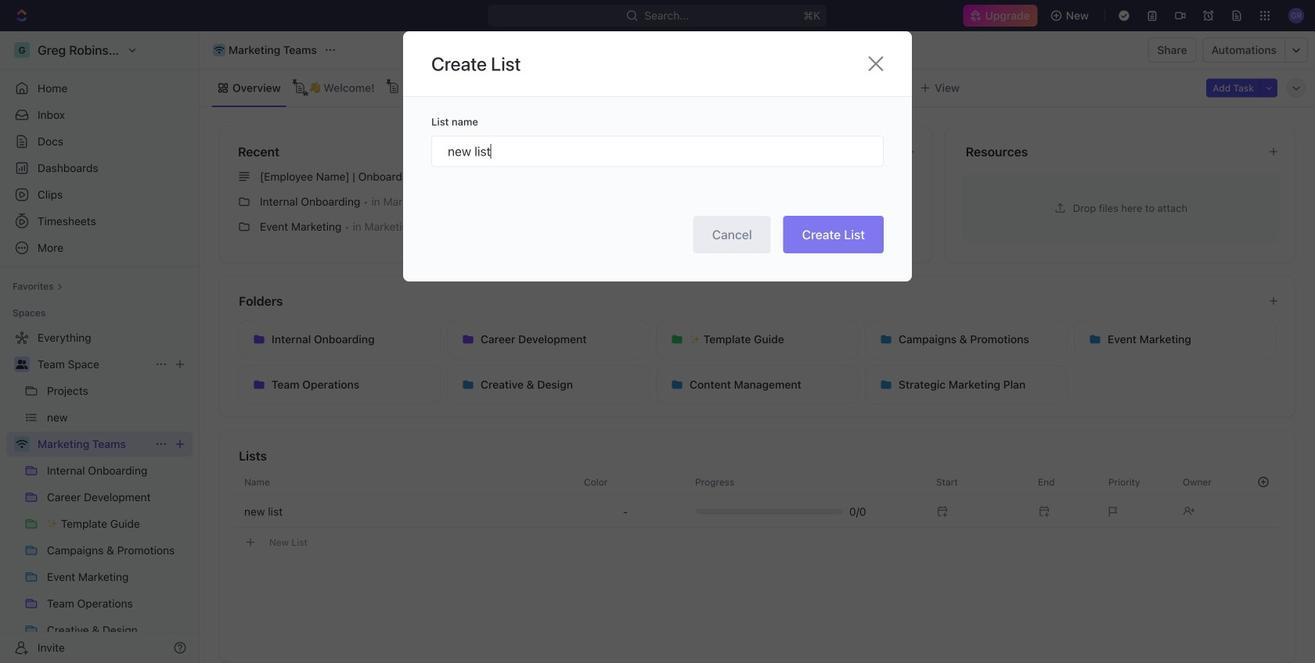 Task type: describe. For each thing, give the bounding box(es) containing it.
no most used docs image
[[726, 162, 789, 224]]

sidebar navigation
[[0, 31, 200, 664]]



Task type: vqa. For each thing, say whether or not it's contained in the screenshot.
the rightmost Workspaces
no



Task type: locate. For each thing, give the bounding box(es) containing it.
0 horizontal spatial wifi image
[[16, 440, 28, 449]]

List text field
[[431, 136, 884, 167]]

wifi image
[[214, 46, 224, 54], [16, 440, 28, 449]]

user group image
[[16, 360, 28, 370]]

wifi image inside "tree"
[[16, 440, 28, 449]]

0 vertical spatial wifi image
[[214, 46, 224, 54]]

tree inside sidebar navigation
[[6, 326, 193, 664]]

1 vertical spatial wifi image
[[16, 440, 28, 449]]

1 horizontal spatial wifi image
[[214, 46, 224, 54]]

tree
[[6, 326, 193, 664]]



